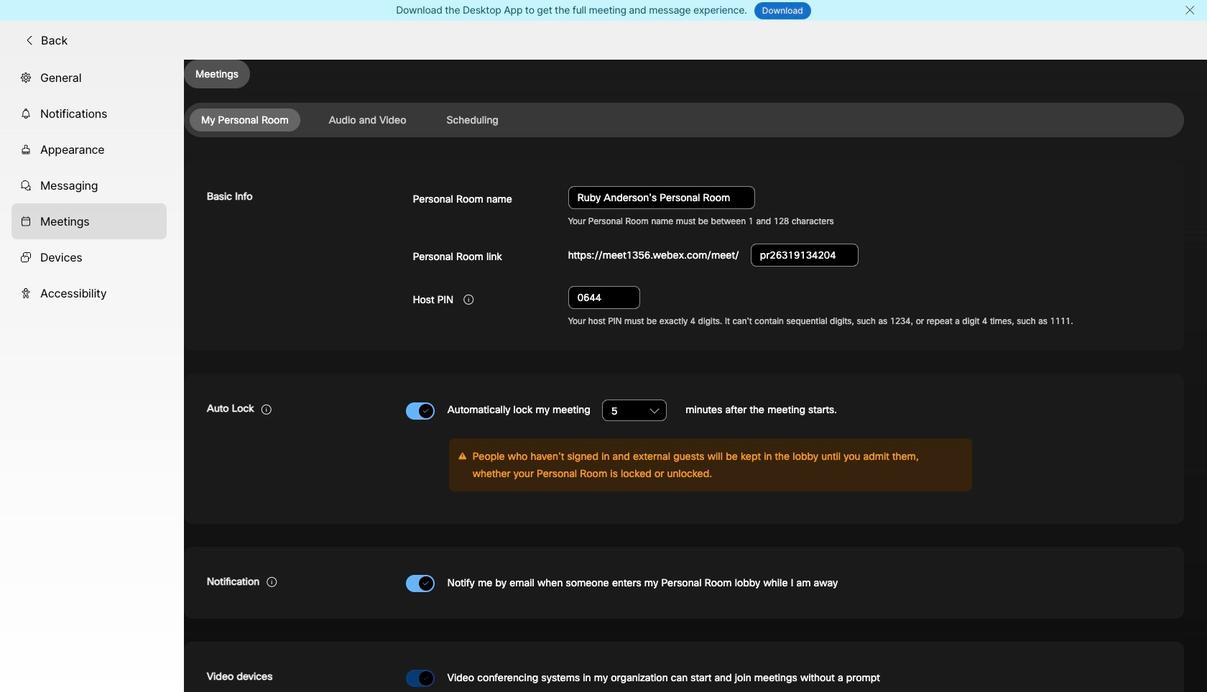 Task type: vqa. For each thing, say whether or not it's contained in the screenshot.
first list item from the bottom
no



Task type: describe. For each thing, give the bounding box(es) containing it.
settings navigation
[[0, 59, 184, 692]]

accessibility tab
[[12, 275, 167, 311]]

devices tab
[[12, 239, 167, 275]]

cancel_16 image
[[1185, 4, 1196, 16]]

messaging tab
[[12, 167, 167, 203]]



Task type: locate. For each thing, give the bounding box(es) containing it.
meetings tab
[[12, 203, 167, 239]]

general tab
[[12, 59, 167, 95]]

appearance tab
[[12, 131, 167, 167]]

notifications tab
[[12, 95, 167, 131]]



